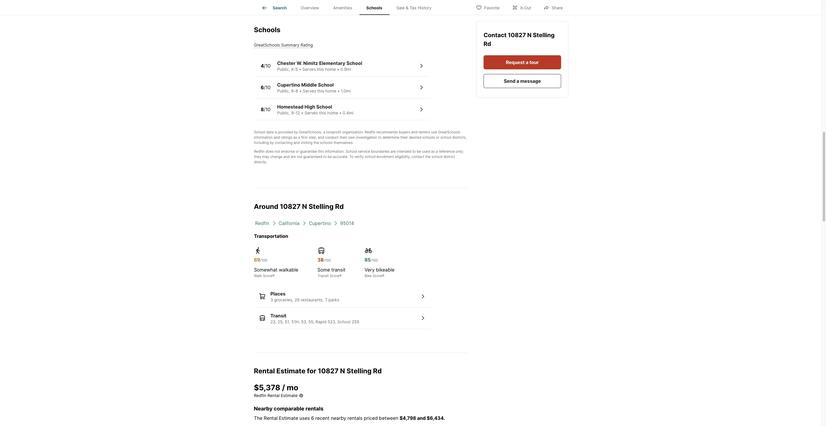 Task type: locate. For each thing, give the bounding box(es) containing it.
0 vertical spatial to
[[378, 135, 382, 140]]

ratings
[[281, 135, 292, 140]]

cupertino down around 10827 n stelling rd
[[309, 220, 331, 226]]

1 horizontal spatial 10827
[[318, 367, 339, 375]]

this inside chester w. nimitz elementary school public, k-5 • serves this home • 0.9mi
[[317, 67, 324, 72]]

1 score from the left
[[263, 274, 272, 278]]

2 horizontal spatial n
[[527, 32, 532, 39]]

request a tour button
[[484, 55, 561, 69]]

redfin down $5,378
[[254, 393, 266, 398]]

home left 0.4mi on the left top of the page
[[327, 110, 338, 115]]

rental down $5,378 / mo
[[268, 393, 280, 398]]

their up themselves.
[[340, 135, 347, 140]]

0 vertical spatial estimate
[[277, 367, 306, 375]]

school inside chester w. nimitz elementary school public, k-5 • serves this home • 0.9mi
[[347, 60, 362, 66]]

3 score from the left
[[373, 274, 382, 278]]

a inside button
[[517, 78, 519, 84]]

themselves.
[[334, 141, 354, 145]]

schools down the renters
[[422, 135, 435, 140]]

public,
[[277, 67, 290, 72], [277, 89, 290, 93], [277, 110, 290, 115]]

/100 inside 38 /100
[[324, 258, 331, 263]]

2 horizontal spatial greatschools
[[438, 130, 460, 134]]

0 horizontal spatial transit
[[270, 313, 287, 319]]

1 vertical spatial serves
[[303, 89, 316, 93]]

/10 for 8
[[264, 106, 271, 112]]

schools inside tab
[[366, 5, 382, 10]]

0 vertical spatial rental
[[254, 367, 275, 375]]

first step, and conduct their own investigation to determine their desired schools or school districts, including by contacting and visiting the schools themselves.
[[254, 135, 467, 145]]

reference
[[439, 149, 455, 154]]

0 vertical spatial transit
[[318, 274, 329, 278]]

rental up $5,378
[[254, 367, 275, 375]]

2 horizontal spatial score
[[373, 274, 382, 278]]

nonprofit
[[326, 130, 341, 134]]

k-
[[291, 67, 295, 72]]

used
[[422, 149, 430, 154]]

•
[[299, 67, 301, 72], [337, 67, 339, 72], [299, 89, 302, 93], [338, 89, 340, 93], [301, 110, 304, 115], [339, 110, 342, 115]]

serves inside homestead high school public, 9-12 • serves this home • 0.4mi
[[305, 110, 318, 115]]

public, for homestead high school
[[277, 110, 290, 115]]

1 vertical spatial /10
[[264, 85, 271, 90]]

school
[[441, 135, 451, 140], [365, 155, 376, 159], [432, 155, 443, 159]]

score right bike at the left bottom
[[373, 274, 382, 278]]

step,
[[309, 135, 317, 140]]

3
[[270, 298, 273, 302]]

are down endorse at the left top
[[291, 155, 296, 159]]

home down elementary
[[325, 67, 336, 72]]

2 horizontal spatial stelling
[[533, 32, 555, 39]]

change
[[270, 155, 283, 159]]

0 horizontal spatial or
[[296, 149, 299, 154]]

/100 up the some at the left
[[324, 258, 331, 263]]

score for somewhat
[[263, 274, 272, 278]]

buyers
[[399, 130, 410, 134]]

the down used
[[425, 155, 431, 159]]

around
[[254, 203, 278, 211]]

0 horizontal spatial rentals
[[306, 406, 324, 412]]

0 vertical spatial stelling
[[533, 32, 555, 39]]

serves for middle
[[303, 89, 316, 93]]

redfin up investigation
[[365, 130, 375, 134]]

/10 for 4
[[264, 63, 271, 69]]

home inside homestead high school public, 9-12 • serves this home • 0.4mi
[[327, 110, 338, 115]]

3 public, from the top
[[277, 110, 290, 115]]

cupertino for cupertino
[[309, 220, 331, 226]]

0.4mi
[[343, 110, 354, 115]]

1 their from the left
[[340, 135, 347, 140]]

2 vertical spatial estimate
[[279, 415, 298, 421]]

this down nimitz on the top of page
[[317, 67, 324, 72]]

$5,378
[[254, 383, 280, 392]]

0 vertical spatial be
[[417, 149, 421, 154]]

send a message
[[504, 78, 541, 84]]

/100 inside 85 /100
[[371, 258, 378, 263]]

and down endorse at the left top
[[284, 155, 290, 159]]

1 vertical spatial not
[[297, 155, 302, 159]]

2 vertical spatial to
[[323, 155, 327, 159]]

redfin up transportation
[[255, 220, 269, 226]]

6 right the uses
[[311, 415, 314, 421]]

0 vertical spatial schools
[[422, 135, 435, 140]]

as right ratings at top
[[293, 135, 297, 140]]

serves down high
[[305, 110, 318, 115]]

groceries,
[[274, 298, 293, 302]]

1 vertical spatial as
[[431, 149, 435, 154]]

transit down the some at the left
[[318, 274, 329, 278]]

0 vertical spatial schools
[[366, 5, 382, 10]]

nimitz
[[303, 60, 318, 66]]

1 ® from the left
[[272, 274, 275, 278]]

1 vertical spatial are
[[291, 155, 296, 159]]

/10 down 4 /10
[[264, 85, 271, 90]]

greatschools up 4 /10
[[254, 42, 280, 47]]

1 vertical spatial 6
[[311, 415, 314, 421]]

8 down 6 /10 at the left top
[[261, 106, 264, 112]]

0 horizontal spatial cupertino
[[277, 82, 300, 88]]

1 horizontal spatial ®
[[339, 274, 342, 278]]

score down somewhat
[[263, 274, 272, 278]]

school left 255
[[338, 319, 351, 324]]

investigation
[[356, 135, 377, 140]]

® for bikeable
[[382, 274, 385, 278]]

0 horizontal spatial stelling
[[309, 203, 334, 211]]

not down 'redfin does not endorse or guarantee this information.'
[[297, 155, 302, 159]]

n inside the 10827 n stelling rd
[[527, 32, 532, 39]]

a left first at the top left of the page
[[298, 135, 300, 140]]

cupertino inside 'cupertino middle school public, 6-8 • serves this home • 1.0mi'
[[277, 82, 300, 88]]

1 vertical spatial public,
[[277, 89, 290, 93]]

0 horizontal spatial the
[[314, 141, 319, 145]]

home inside 'cupertino middle school public, 6-8 • serves this home • 1.0mi'
[[326, 89, 336, 93]]

this inside homestead high school public, 9-12 • serves this home • 0.4mi
[[319, 110, 326, 115]]

1 vertical spatial 8
[[261, 106, 264, 112]]

rentals
[[306, 406, 324, 412], [348, 415, 363, 421]]

amenities tab
[[326, 1, 359, 15]]

0 horizontal spatial ®
[[272, 274, 275, 278]]

/100
[[260, 258, 268, 263], [324, 258, 331, 263], [371, 258, 378, 263]]

1 vertical spatial rd
[[335, 203, 344, 211]]

10827 right for
[[318, 367, 339, 375]]

score inside somewhat walkable walk score ®
[[263, 274, 272, 278]]

1 horizontal spatial be
[[417, 149, 421, 154]]

rental for the
[[264, 415, 278, 421]]

is
[[275, 130, 277, 134]]

or right endorse at the left top
[[296, 149, 299, 154]]

including
[[254, 141, 269, 145]]

to up contact
[[413, 149, 416, 154]]

2 /10 from the top
[[264, 85, 271, 90]]

25,
[[278, 319, 284, 324]]

/100 for 38
[[324, 258, 331, 263]]

1 /10 from the top
[[264, 63, 271, 69]]

score inside very bikeable bike score ®
[[373, 274, 382, 278]]

and right $4,798 on the bottom
[[417, 415, 426, 421]]

be down "information."
[[328, 155, 332, 159]]

1 vertical spatial stelling
[[309, 203, 334, 211]]

1 horizontal spatial are
[[391, 149, 396, 154]]

greatschools up districts,
[[438, 130, 460, 134]]

guarantee
[[300, 149, 317, 154]]

bikeable
[[376, 267, 395, 273]]

1.0mi
[[341, 89, 351, 93]]

their down buyers
[[400, 135, 408, 140]]

1 horizontal spatial or
[[436, 135, 440, 140]]

not up change
[[275, 149, 280, 154]]

cupertino up 6-
[[277, 82, 300, 88]]

1 horizontal spatial /100
[[324, 258, 331, 263]]

be up contact
[[417, 149, 421, 154]]

schools up greatschools summary rating link
[[254, 26, 280, 34]]

guaranteed to be accurate. to verify school enrollment eligibility, contact the school district directly.
[[254, 155, 455, 164]]

estimate down nearby comparable rentals
[[279, 415, 298, 421]]

school up to
[[346, 149, 357, 154]]

estimate up mo
[[277, 367, 306, 375]]

1 horizontal spatial stelling
[[347, 367, 372, 375]]

0 horizontal spatial by
[[270, 141, 274, 145]]

1 vertical spatial estimate
[[281, 393, 298, 398]]

school inside 'cupertino middle school public, 6-8 • serves this home • 1.0mi'
[[318, 82, 334, 88]]

school service boundaries are intended to be used as a reference only; they may change and are not
[[254, 149, 464, 159]]

4
[[261, 63, 264, 69]]

a right the send
[[517, 78, 519, 84]]

serves down middle at the left top
[[303, 89, 316, 93]]

1 public, from the top
[[277, 67, 290, 72]]

as right used
[[431, 149, 435, 154]]

by right the provided at the left top
[[294, 130, 298, 134]]

contacting
[[275, 141, 293, 145]]

1 vertical spatial be
[[328, 155, 332, 159]]

and down ,
[[318, 135, 324, 140]]

n
[[527, 32, 532, 39], [302, 203, 307, 211], [340, 367, 345, 375]]

serves down nimitz on the top of page
[[302, 67, 316, 72]]

85
[[365, 257, 371, 263]]

homestead high school public, 9-12 • serves this home • 0.4mi
[[277, 104, 354, 115]]

redfin rental estimate
[[254, 393, 298, 398]]

information.
[[325, 149, 345, 154]]

0 vertical spatial 8
[[296, 89, 298, 93]]

2 vertical spatial home
[[327, 110, 338, 115]]

by up does
[[270, 141, 274, 145]]

1 vertical spatial rentals
[[348, 415, 363, 421]]

to inside guaranteed to be accurate. to verify school enrollment eligibility, contact the school district directly.
[[323, 155, 327, 159]]

tab list
[[254, 0, 443, 15]]

10827 inside the 10827 n stelling rd
[[508, 32, 526, 39]]

mo
[[287, 383, 298, 392]]

0 horizontal spatial score
[[263, 274, 272, 278]]

1 horizontal spatial greatschools
[[299, 130, 321, 134]]

estimate for the rental estimate uses 6 recent nearby rentals priced between $4,798 and $6,434.
[[279, 415, 298, 421]]

1 horizontal spatial cupertino
[[309, 220, 331, 226]]

6 down the 4
[[261, 85, 264, 90]]

rentals up recent
[[306, 406, 324, 412]]

a left reference
[[436, 149, 438, 154]]

school down reference
[[432, 155, 443, 159]]

does
[[266, 149, 274, 154]]

5
[[295, 67, 298, 72]]

walk
[[254, 274, 262, 278]]

® for walkable
[[272, 274, 275, 278]]

share button
[[539, 1, 568, 13]]

1 vertical spatial by
[[270, 141, 274, 145]]

2 vertical spatial public,
[[277, 110, 290, 115]]

/10 for 6
[[264, 85, 271, 90]]

0 vertical spatial the
[[314, 141, 319, 145]]

school right middle at the left top
[[318, 82, 334, 88]]

school right high
[[316, 104, 332, 110]]

schools down conduct at the left of page
[[320, 141, 333, 145]]

1 horizontal spatial to
[[378, 135, 382, 140]]

district
[[444, 155, 455, 159]]

1 /100 from the left
[[260, 258, 268, 263]]

1 horizontal spatial 6
[[311, 415, 314, 421]]

this up homestead high school public, 9-12 • serves this home • 0.4mi
[[317, 89, 324, 93]]

a inside button
[[526, 59, 528, 65]]

some transit transit score ®
[[318, 267, 346, 278]]

1 horizontal spatial schools
[[366, 5, 382, 10]]

redfin for redfin does not endorse or guarantee this information.
[[254, 149, 265, 154]]

the inside "first step, and conduct their own investigation to determine their desired schools or school districts, including by contacting and visiting the schools themselves."
[[314, 141, 319, 145]]

sale & tax history tab
[[390, 1, 439, 15]]

6 /10
[[261, 85, 271, 90]]

parks
[[329, 298, 339, 302]]

eligibility,
[[395, 155, 411, 159]]

message
[[520, 78, 541, 84]]

home for homestead high school
[[327, 110, 338, 115]]

schools tab
[[359, 1, 390, 15]]

/100 inside 69 /100
[[260, 258, 268, 263]]

a inside the school service boundaries are intended to be used as a reference only; they may change and are not
[[436, 149, 438, 154]]

are up enrollment
[[391, 149, 396, 154]]

• right 12
[[301, 110, 304, 115]]

rentals left priced
[[348, 415, 363, 421]]

10827 up 'california'
[[280, 203, 301, 211]]

2 horizontal spatial rd
[[484, 40, 491, 47]]

1 horizontal spatial schools
[[422, 135, 435, 140]]

10827 up the request
[[508, 32, 526, 39]]

and inside the school service boundaries are intended to be used as a reference only; they may change and are not
[[284, 155, 290, 159]]

estimate for redfin rental estimate
[[281, 393, 298, 398]]

rental down nearby
[[264, 415, 278, 421]]

school up 0.9mi
[[347, 60, 362, 66]]

2 score from the left
[[330, 274, 339, 278]]

/
[[282, 383, 285, 392]]

&
[[406, 5, 409, 10]]

public, down chester on the left of the page
[[277, 67, 290, 72]]

2 public, from the top
[[277, 89, 290, 93]]

1 vertical spatial transit
[[270, 313, 287, 319]]

greatschools inside ', a nonprofit organization. redfin recommends buyers and renters use greatschools information and ratings as a'
[[438, 130, 460, 134]]

® down bikeable
[[382, 274, 385, 278]]

0 horizontal spatial not
[[275, 149, 280, 154]]

3 /100 from the left
[[371, 258, 378, 263]]

districts,
[[452, 135, 467, 140]]

a right ,
[[323, 130, 325, 134]]

2 vertical spatial /10
[[264, 106, 271, 112]]

transit up 25,
[[270, 313, 287, 319]]

1 vertical spatial cupertino
[[309, 220, 331, 226]]

2 vertical spatial serves
[[305, 110, 318, 115]]

® down transit
[[339, 274, 342, 278]]

as inside the school service boundaries are intended to be used as a reference only; they may change and are not
[[431, 149, 435, 154]]

8 up homestead
[[296, 89, 298, 93]]

greatschools up step, in the top of the page
[[299, 130, 321, 134]]

the
[[314, 141, 319, 145], [425, 155, 431, 159]]

/100 up very
[[371, 258, 378, 263]]

send a message button
[[484, 74, 561, 88]]

this inside 'cupertino middle school public, 6-8 • serves this home • 1.0mi'
[[317, 89, 324, 93]]

score inside the some transit transit score ®
[[330, 274, 339, 278]]

tab list containing search
[[254, 0, 443, 15]]

transit
[[318, 274, 329, 278], [270, 313, 287, 319]]

0 vertical spatial rd
[[484, 40, 491, 47]]

3 /10 from the top
[[264, 106, 271, 112]]

/100 up somewhat
[[260, 258, 268, 263]]

a left 'tour'
[[526, 59, 528, 65]]

this up ,
[[319, 110, 326, 115]]

x-out
[[520, 5, 531, 10]]

/10 left chester on the left of the page
[[264, 63, 271, 69]]

sale
[[397, 5, 405, 10]]

® inside very bikeable bike score ®
[[382, 274, 385, 278]]

1 vertical spatial the
[[425, 155, 431, 159]]

• right 6-
[[299, 89, 302, 93]]

2 horizontal spatial ®
[[382, 274, 385, 278]]

places 3 groceries, 26 restaurants, 7 parks
[[270, 291, 339, 302]]

school down "service"
[[365, 155, 376, 159]]

1 vertical spatial home
[[326, 89, 336, 93]]

0 vertical spatial home
[[325, 67, 336, 72]]

score down transit
[[330, 274, 339, 278]]

2 /100 from the left
[[324, 258, 331, 263]]

1 vertical spatial to
[[413, 149, 416, 154]]

estimate down mo
[[281, 393, 298, 398]]

3 ® from the left
[[382, 274, 385, 278]]

serves inside 'cupertino middle school public, 6-8 • serves this home • 1.0mi'
[[303, 89, 316, 93]]

home inside chester w. nimitz elementary school public, k-5 • serves this home • 0.9mi
[[325, 67, 336, 72]]

1 horizontal spatial score
[[330, 274, 339, 278]]

0 vertical spatial 6
[[261, 85, 264, 90]]

public, inside homestead high school public, 9-12 • serves this home • 0.4mi
[[277, 110, 290, 115]]

2 ® from the left
[[339, 274, 342, 278]]

redfin inside ', a nonprofit organization. redfin recommends buyers and renters use greatschools information and ratings as a'
[[365, 130, 375, 134]]

redfin for redfin
[[255, 220, 269, 226]]

10827
[[508, 32, 526, 39], [280, 203, 301, 211], [318, 367, 339, 375]]

0 vertical spatial /10
[[264, 63, 271, 69]]

to down "information."
[[323, 155, 327, 159]]

the down step, in the top of the page
[[314, 141, 319, 145]]

to down recommends
[[378, 135, 382, 140]]

w.
[[297, 60, 302, 66]]

and up 'redfin does not endorse or guarantee this information.'
[[294, 141, 300, 145]]

schools left sale on the left of page
[[366, 5, 382, 10]]

1 vertical spatial n
[[302, 203, 307, 211]]

1 vertical spatial rental
[[268, 393, 280, 398]]

1 horizontal spatial not
[[297, 155, 302, 159]]

/100 for 85
[[371, 258, 378, 263]]

cupertino middle school public, 6-8 • serves this home • 1.0mi
[[277, 82, 351, 93]]

be inside guaranteed to be accurate. to verify school enrollment eligibility, contact the school district directly.
[[328, 155, 332, 159]]

0 horizontal spatial as
[[293, 135, 297, 140]]

0 vertical spatial as
[[293, 135, 297, 140]]

home for cupertino middle school
[[326, 89, 336, 93]]

to inside "first step, and conduct their own investigation to determine their desired schools or school districts, including by contacting and visiting the schools themselves."
[[378, 135, 382, 140]]

0 horizontal spatial /100
[[260, 258, 268, 263]]

public, inside 'cupertino middle school public, 6-8 • serves this home • 1.0mi'
[[277, 89, 290, 93]]

0 vertical spatial serves
[[302, 67, 316, 72]]

2 vertical spatial rental
[[264, 415, 278, 421]]

0 vertical spatial public,
[[277, 67, 290, 72]]

or
[[436, 135, 440, 140], [296, 149, 299, 154]]

transit inside transit 23, 25, 51, 51h, 53, 55, rapid 523, school 255
[[270, 313, 287, 319]]

overview
[[301, 5, 319, 10]]

school left districts,
[[441, 135, 451, 140]]

rd inside the 10827 n stelling rd
[[484, 40, 491, 47]]

public, down homestead
[[277, 110, 290, 115]]

rental for redfin
[[268, 393, 280, 398]]

1 horizontal spatial as
[[431, 149, 435, 154]]

transportation
[[254, 233, 288, 239]]

0 horizontal spatial schools
[[254, 26, 280, 34]]

0 vertical spatial cupertino
[[277, 82, 300, 88]]

redfin up they
[[254, 149, 265, 154]]

school
[[347, 60, 362, 66], [318, 82, 334, 88], [316, 104, 332, 110], [254, 130, 265, 134], [346, 149, 357, 154], [338, 319, 351, 324]]

school inside homestead high school public, 9-12 • serves this home • 0.4mi
[[316, 104, 332, 110]]

/10 down 6 /10 at the left top
[[264, 106, 271, 112]]

schools
[[366, 5, 382, 10], [254, 26, 280, 34]]

contact
[[412, 155, 424, 159]]

this
[[317, 67, 324, 72], [317, 89, 324, 93], [319, 110, 326, 115], [318, 149, 324, 154]]

school inside the school service boundaries are intended to be used as a reference only; they may change and are not
[[346, 149, 357, 154]]

restaurants,
[[301, 298, 324, 302]]

or down use at the top right
[[436, 135, 440, 140]]

® down somewhat
[[272, 274, 275, 278]]

public, left 6-
[[277, 89, 290, 93]]

nearby
[[254, 406, 273, 412]]

home left 1.0mi
[[326, 89, 336, 93]]

2 horizontal spatial to
[[413, 149, 416, 154]]

0 horizontal spatial to
[[323, 155, 327, 159]]

a for ,
[[323, 130, 325, 134]]

0 horizontal spatial schools
[[320, 141, 333, 145]]

public, inside chester w. nimitz elementary school public, k-5 • serves this home • 0.9mi
[[277, 67, 290, 72]]

® inside somewhat walkable walk score ®
[[272, 274, 275, 278]]

1 horizontal spatial their
[[400, 135, 408, 140]]

1 vertical spatial 10827
[[280, 203, 301, 211]]

0 vertical spatial 10827
[[508, 32, 526, 39]]

® inside the some transit transit score ®
[[339, 274, 342, 278]]

0 vertical spatial or
[[436, 135, 440, 140]]

1 horizontal spatial 8
[[296, 89, 298, 93]]



Task type: vqa. For each thing, say whether or not it's contained in the screenshot.


Task type: describe. For each thing, give the bounding box(es) containing it.
recent
[[315, 415, 330, 421]]

2 their from the left
[[400, 135, 408, 140]]

bike
[[365, 274, 372, 278]]

public, for cupertino middle school
[[277, 89, 290, 93]]

rapid
[[316, 319, 327, 324]]

1 horizontal spatial rentals
[[348, 415, 363, 421]]

255
[[352, 319, 359, 324]]

homestead
[[277, 104, 304, 110]]

request a tour
[[506, 59, 539, 65]]

the inside guaranteed to be accurate. to verify school enrollment eligibility, contact the school district directly.
[[425, 155, 431, 159]]

places
[[270, 291, 286, 297]]

redfin for redfin rental estimate
[[254, 393, 266, 398]]

1 vertical spatial schools
[[320, 141, 333, 145]]

23,
[[270, 319, 277, 324]]

• left 0.9mi
[[337, 67, 339, 72]]

conduct
[[325, 135, 339, 140]]

provided
[[278, 130, 293, 134]]

be inside the school service boundaries are intended to be used as a reference only; they may change and are not
[[417, 149, 421, 154]]

,
[[321, 130, 322, 134]]

school inside "first step, and conduct their own investigation to determine their desired schools or school districts, including by contacting and visiting the schools themselves."
[[441, 135, 451, 140]]

california
[[279, 220, 300, 226]]

priced
[[364, 415, 378, 421]]

69 /100
[[254, 257, 268, 263]]

redfin does not endorse or guarantee this information.
[[254, 149, 345, 154]]

0 vertical spatial rentals
[[306, 406, 324, 412]]

1 horizontal spatial by
[[294, 130, 298, 134]]

some
[[318, 267, 330, 273]]

only;
[[456, 149, 464, 154]]

determine
[[383, 135, 399, 140]]

$6,434.
[[427, 415, 445, 421]]

0 vertical spatial are
[[391, 149, 396, 154]]

serves inside chester w. nimitz elementary school public, k-5 • serves this home • 0.9mi
[[302, 67, 316, 72]]

69
[[254, 257, 260, 263]]

55,
[[308, 319, 314, 324]]

/100 for 69
[[260, 258, 268, 263]]

cupertino for cupertino middle school public, 6-8 • serves this home • 1.0mi
[[277, 82, 300, 88]]

comparable
[[274, 406, 304, 412]]

overview tab
[[294, 1, 326, 15]]

as inside ', a nonprofit organization. redfin recommends buyers and renters use greatschools information and ratings as a'
[[293, 135, 297, 140]]

the
[[254, 415, 263, 421]]

school up information
[[254, 130, 265, 134]]

1 vertical spatial schools
[[254, 26, 280, 34]]

uses
[[300, 415, 310, 421]]

by inside "first step, and conduct their own investigation to determine their desired schools or school districts, including by contacting and visiting the schools themselves."
[[270, 141, 274, 145]]

transit
[[331, 267, 346, 273]]

recommends
[[376, 130, 398, 134]]

2 vertical spatial 10827
[[318, 367, 339, 375]]

out
[[524, 5, 531, 10]]

stelling inside the 10827 n stelling rd
[[533, 32, 555, 39]]

for
[[307, 367, 316, 375]]

to inside the school service boundaries are intended to be used as a reference only; they may change and are not
[[413, 149, 416, 154]]

0 horizontal spatial n
[[302, 203, 307, 211]]

somewhat
[[254, 267, 278, 273]]

greatschools summary rating link
[[254, 42, 313, 47]]

request
[[506, 59, 525, 65]]

not inside the school service boundaries are intended to be used as a reference only; they may change and are not
[[297, 155, 302, 159]]

x-
[[520, 5, 524, 10]]

walkable
[[279, 267, 298, 273]]

or inside "first step, and conduct their own investigation to determine their desired schools or school districts, including by contacting and visiting the schools themselves."
[[436, 135, 440, 140]]

• left 0.4mi on the left top of the page
[[339, 110, 342, 115]]

organization.
[[342, 130, 364, 134]]

and up the desired
[[411, 130, 417, 134]]

this up guaranteed
[[318, 149, 324, 154]]

nearby comparable rentals
[[254, 406, 324, 412]]

transit inside the some transit transit score ®
[[318, 274, 329, 278]]

boundaries
[[371, 149, 390, 154]]

summary
[[281, 42, 300, 47]]

$5,378 / mo
[[254, 383, 298, 392]]

2 vertical spatial stelling
[[347, 367, 372, 375]]

8 inside 'cupertino middle school public, 6-8 • serves this home • 1.0mi'
[[296, 89, 298, 93]]

around 10827 n stelling rd
[[254, 203, 344, 211]]

0 horizontal spatial rd
[[335, 203, 344, 211]]

38 /100
[[318, 257, 331, 263]]

middle
[[301, 82, 317, 88]]

contact
[[484, 32, 508, 39]]

a for send
[[517, 78, 519, 84]]

• right 5
[[299, 67, 301, 72]]

0 horizontal spatial greatschools
[[254, 42, 280, 47]]

use
[[431, 130, 437, 134]]

38
[[318, 257, 324, 263]]

redfin link
[[255, 220, 269, 226]]

0.9mi
[[341, 67, 351, 72]]

12
[[296, 110, 300, 115]]

to
[[349, 155, 354, 159]]

favorite
[[484, 5, 500, 10]]

accurate.
[[333, 155, 348, 159]]

they
[[254, 155, 261, 159]]

523,
[[328, 319, 336, 324]]

transit 23, 25, 51, 51h, 53, 55, rapid 523, school 255
[[270, 313, 359, 324]]

6-
[[291, 89, 296, 93]]

serves for high
[[305, 110, 318, 115]]

service
[[358, 149, 370, 154]]

cupertino link
[[309, 220, 331, 226]]

95014 link
[[340, 220, 354, 226]]

rental estimate for 10827 n stelling rd
[[254, 367, 382, 375]]

information
[[254, 135, 273, 140]]

0 horizontal spatial 10827
[[280, 203, 301, 211]]

8 /10
[[261, 106, 271, 112]]

0 horizontal spatial are
[[291, 155, 296, 159]]

and down is
[[274, 135, 280, 140]]

renters
[[418, 130, 430, 134]]

tax
[[410, 5, 417, 10]]

0 horizontal spatial 6
[[261, 85, 264, 90]]

® for transit
[[339, 274, 342, 278]]

verify
[[355, 155, 364, 159]]

nearby
[[331, 415, 346, 421]]

a for request
[[526, 59, 528, 65]]

chester w. nimitz elementary school public, k-5 • serves this home • 0.9mi
[[277, 60, 362, 72]]

school inside transit 23, 25, 51, 51h, 53, 55, rapid 523, school 255
[[338, 319, 351, 324]]

1 horizontal spatial n
[[340, 367, 345, 375]]

rating
[[301, 42, 313, 47]]

the rental estimate uses 6 recent nearby rentals priced between $4,798 and $6,434.
[[254, 415, 445, 421]]

, a nonprofit organization. redfin recommends buyers and renters use greatschools information and ratings as a
[[254, 130, 460, 140]]

desired
[[409, 135, 421, 140]]

• left 1.0mi
[[338, 89, 340, 93]]

share
[[552, 5, 563, 10]]

very
[[365, 267, 375, 273]]

score for some
[[330, 274, 339, 278]]

visiting
[[301, 141, 313, 145]]

chester
[[277, 60, 296, 66]]

7
[[325, 298, 327, 302]]

search
[[273, 5, 287, 10]]

favorite button
[[471, 1, 505, 13]]

between
[[379, 415, 398, 421]]

0 vertical spatial not
[[275, 149, 280, 154]]

2 vertical spatial rd
[[373, 367, 382, 375]]

tour
[[529, 59, 539, 65]]

score for very
[[373, 274, 382, 278]]



